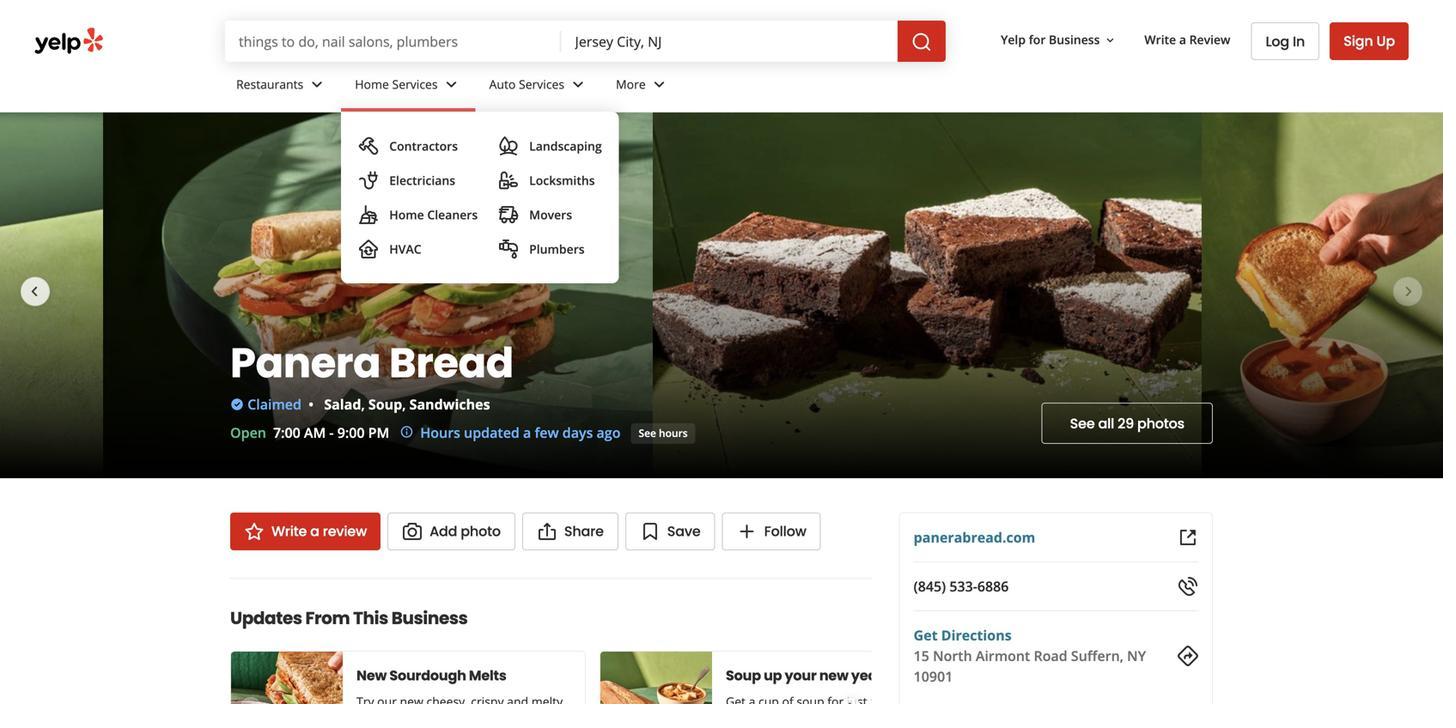 Task type: locate. For each thing, give the bounding box(es) containing it.
0 vertical spatial business
[[1049, 31, 1100, 48]]

share button
[[522, 513, 618, 551]]

24 chevron down v2 image
[[441, 74, 462, 95], [568, 74, 589, 95], [649, 74, 670, 95]]

16 chevron down v2 image
[[1104, 33, 1117, 47]]

directions
[[942, 626, 1012, 645]]

pm
[[368, 424, 389, 442]]

24 landscaping v2 image
[[498, 136, 519, 156]]

home up hvac
[[389, 207, 424, 223]]

24 external link v2 image
[[1178, 528, 1199, 548]]

soup inside updates from this business element
[[726, 666, 761, 686]]

1 vertical spatial next image
[[842, 698, 861, 705]]

2 24 chevron down v2 image from the left
[[568, 74, 589, 95]]

new
[[820, 666, 849, 686]]

write
[[1145, 31, 1176, 48], [272, 522, 307, 541]]

get directions link
[[914, 626, 1012, 645]]

16 claim filled v2 image
[[230, 398, 244, 412]]

sourdough
[[390, 666, 466, 686]]

0 vertical spatial next image
[[1399, 282, 1419, 302]]

1 services from the left
[[392, 76, 438, 92]]

1 , from the left
[[361, 395, 365, 414]]

24 share v2 image
[[537, 522, 558, 542]]

0 horizontal spatial soup
[[369, 395, 402, 414]]

a for review
[[1180, 31, 1187, 48]]

hours updated a few days ago
[[420, 424, 621, 442]]

plumbers link
[[492, 232, 609, 266]]

electricians link
[[352, 163, 485, 198]]

, left soup link
[[361, 395, 365, 414]]

salad
[[324, 395, 361, 414]]

menu containing contractors
[[341, 112, 619, 284]]

services down the things to do, nail salons, plumbers text field
[[392, 76, 438, 92]]

1 vertical spatial home
[[389, 207, 424, 223]]

0 horizontal spatial a
[[310, 522, 319, 541]]

2 horizontal spatial 24 chevron down v2 image
[[649, 74, 670, 95]]

see for see all 29 photos
[[1070, 414, 1095, 433]]

see all 29 photos
[[1070, 414, 1185, 433]]

0 horizontal spatial see
[[639, 426, 656, 440]]

write for write a review
[[1145, 31, 1176, 48]]

home for home services
[[355, 76, 389, 92]]

1 horizontal spatial see
[[1070, 414, 1095, 433]]

write a review
[[1145, 31, 1231, 48]]

0 vertical spatial soup
[[369, 395, 402, 414]]

soup up pm at the bottom left of page
[[369, 395, 402, 414]]

hvac
[[389, 241, 422, 257]]

none field address, neighborhood, city, state or zip
[[562, 21, 898, 62]]

ago
[[597, 424, 621, 442]]

write left review
[[1145, 31, 1176, 48]]

1 vertical spatial business
[[392, 607, 468, 631]]

updates from this business
[[230, 607, 468, 631]]

suffern,
[[1071, 647, 1124, 665]]

write a review link
[[230, 513, 381, 551]]

services inside auto services "link"
[[519, 76, 565, 92]]

,
[[361, 395, 365, 414], [402, 395, 406, 414]]

add photo
[[430, 522, 501, 541]]

landscaping link
[[492, 129, 609, 163]]

24 star v2 image
[[244, 522, 265, 542]]

few
[[535, 424, 559, 442]]

24 camera v2 image
[[402, 522, 423, 542]]

2 vertical spatial a
[[310, 522, 319, 541]]

2 horizontal spatial a
[[1180, 31, 1187, 48]]

yelp for business button
[[994, 24, 1124, 55]]

soup link
[[369, 395, 402, 414]]

1 24 chevron down v2 image from the left
[[441, 74, 462, 95]]

soup up your new year
[[726, 666, 883, 686]]

for
[[1029, 31, 1046, 48]]

2 services from the left
[[519, 76, 565, 92]]

24 chevron down v2 image left the 'auto'
[[441, 74, 462, 95]]

photo of panera bread - suffern, ny, us. panera grilled cheese and tomato soup you pick 2 image
[[1202, 113, 1443, 479]]

in
[[1293, 32, 1305, 51]]

all
[[1098, 414, 1115, 433]]

1 vertical spatial a
[[523, 424, 531, 442]]

home
[[355, 76, 389, 92], [389, 207, 424, 223]]

1 horizontal spatial home
[[389, 207, 424, 223]]

1 horizontal spatial ,
[[402, 395, 406, 414]]

24 save outline v2 image
[[640, 522, 661, 542]]

0 horizontal spatial write
[[272, 522, 307, 541]]

24 chevron down v2 image right "auto services"
[[568, 74, 589, 95]]

7:00
[[273, 424, 301, 442]]

see
[[1070, 414, 1095, 433], [639, 426, 656, 440]]

business left the 16 chevron down v2 image
[[1049, 31, 1100, 48]]

hvac link
[[352, 232, 485, 266]]

1 horizontal spatial a
[[523, 424, 531, 442]]

, up 16 info v2 icon
[[402, 395, 406, 414]]

sign up link
[[1330, 22, 1409, 60]]

1 none field from the left
[[225, 21, 562, 62]]

services right the 'auto'
[[519, 76, 565, 92]]

services
[[392, 76, 438, 92], [519, 76, 565, 92]]

bread
[[389, 334, 514, 392]]

follow button
[[722, 513, 821, 551]]

24 contractor v2 image
[[358, 136, 379, 156]]

0 horizontal spatial ,
[[361, 395, 365, 414]]

a left few
[[523, 424, 531, 442]]

next image
[[1399, 282, 1419, 302], [842, 698, 861, 705]]

24 directions v2 image
[[1178, 646, 1199, 667]]

soup left the up
[[726, 666, 761, 686]]

business categories element
[[223, 62, 1409, 284]]

24 chevron down v2 image inside auto services "link"
[[568, 74, 589, 95]]

north
[[933, 647, 972, 665]]

0 vertical spatial write
[[1145, 31, 1176, 48]]

0 horizontal spatial business
[[392, 607, 468, 631]]

info alert
[[400, 423, 621, 443]]

24 chevron down v2 image inside more link
[[649, 74, 670, 95]]

more
[[616, 76, 646, 92]]

1 horizontal spatial 24 chevron down v2 image
[[568, 74, 589, 95]]

follow
[[764, 522, 807, 541]]

year
[[851, 666, 883, 686]]

claimed
[[248, 395, 302, 414]]

16 info v2 image
[[400, 425, 414, 439]]

services for auto services
[[519, 76, 565, 92]]

cleaners
[[427, 207, 478, 223]]

write for write a review
[[272, 522, 307, 541]]

0 vertical spatial a
[[1180, 31, 1187, 48]]

updates from this business element
[[203, 578, 955, 705]]

1 horizontal spatial next image
[[1399, 282, 1419, 302]]

none field the things to do, nail salons, plumbers
[[225, 21, 562, 62]]

photo of panera bread - suffern, ny, us. roasted turkey & avocado blt image
[[103, 113, 653, 479]]

24 chevron down v2 image right more
[[649, 74, 670, 95]]

1 horizontal spatial business
[[1049, 31, 1100, 48]]

1 vertical spatial soup
[[726, 666, 761, 686]]

None field
[[225, 21, 562, 62], [562, 21, 898, 62]]

review
[[1190, 31, 1231, 48]]

yelp for business
[[1001, 31, 1100, 48]]

10901
[[914, 668, 953, 686]]

see left the all
[[1070, 414, 1095, 433]]

(845) 533-6886
[[914, 577, 1009, 596]]

24 phone v2 image
[[1178, 577, 1199, 597]]

see left hours
[[639, 426, 656, 440]]

1 horizontal spatial soup
[[726, 666, 761, 686]]

write a review
[[272, 522, 367, 541]]

a left review at bottom
[[310, 522, 319, 541]]

24 add v2 image
[[737, 522, 758, 542]]

previous image
[[24, 282, 45, 302]]

landscaping
[[529, 138, 602, 154]]

2 none field from the left
[[562, 21, 898, 62]]

0 horizontal spatial next image
[[842, 698, 861, 705]]

0 horizontal spatial services
[[392, 76, 438, 92]]

melts
[[469, 666, 507, 686]]

auto services
[[489, 76, 565, 92]]

business up the "sourdough"
[[392, 607, 468, 631]]

restaurants link
[[223, 62, 341, 112]]

see for see hours
[[639, 426, 656, 440]]

24 heating cooling v2 image
[[358, 239, 379, 259]]

menu
[[341, 112, 619, 284]]

0 vertical spatial home
[[355, 76, 389, 92]]

write right the 24 star v2 image
[[272, 522, 307, 541]]

next image inside updates from this business element
[[842, 698, 861, 705]]

24 chevron down v2 image for more
[[649, 74, 670, 95]]

panerabread.com
[[914, 528, 1036, 547]]

None search field
[[225, 21, 946, 62]]

0 horizontal spatial home
[[355, 76, 389, 92]]

days
[[563, 424, 593, 442]]

0 horizontal spatial 24 chevron down v2 image
[[441, 74, 462, 95]]

this
[[353, 607, 388, 631]]

3 24 chevron down v2 image from the left
[[649, 74, 670, 95]]

1 horizontal spatial write
[[1145, 31, 1176, 48]]

services inside home services link
[[392, 76, 438, 92]]

open
[[230, 424, 266, 442]]

a for review
[[310, 522, 319, 541]]

home down the things to do, nail salons, plumbers text field
[[355, 76, 389, 92]]

1 vertical spatial write
[[272, 522, 307, 541]]

24 chevron down v2 image inside home services link
[[441, 74, 462, 95]]

24 chevron down v2 image for home services
[[441, 74, 462, 95]]

photos
[[1138, 414, 1185, 433]]

1 horizontal spatial services
[[519, 76, 565, 92]]

a left review
[[1180, 31, 1187, 48]]



Task type: vqa. For each thing, say whether or not it's contained in the screenshot.
the 24 locksmith v2 'ICON'
yes



Task type: describe. For each thing, give the bounding box(es) containing it.
see hours link
[[631, 424, 696, 444]]

services for home services
[[392, 76, 438, 92]]

panera
[[230, 334, 381, 392]]

a inside info "alert"
[[523, 424, 531, 442]]

up
[[1377, 31, 1395, 51]]

hours
[[659, 426, 688, 440]]

next image for previous icon on the top left of page
[[1399, 282, 1419, 302]]

home cleaners link
[[352, 198, 485, 232]]

24 chevron down v2 image
[[307, 74, 328, 95]]

log in
[[1266, 32, 1305, 51]]

panera bread
[[230, 334, 514, 392]]

log in link
[[1251, 22, 1320, 60]]

updated
[[464, 424, 520, 442]]

6886
[[978, 577, 1009, 596]]

ny
[[1127, 647, 1146, 665]]

auto services link
[[476, 62, 602, 112]]

previous image
[[241, 698, 260, 705]]

home for home cleaners
[[389, 207, 424, 223]]

write a review link
[[1138, 24, 1238, 55]]

airmont
[[976, 647, 1031, 665]]

movers link
[[492, 198, 609, 232]]

things to do, nail salons, plumbers text field
[[225, 21, 562, 62]]

business inside button
[[1049, 31, 1100, 48]]

get directions 15 north airmont road suffern, ny 10901
[[914, 626, 1146, 686]]

next image for previous image at the left bottom of the page
[[842, 698, 861, 705]]

see hours
[[639, 426, 688, 440]]

see all 29 photos link
[[1042, 403, 1213, 444]]

restaurants
[[236, 76, 304, 92]]

29
[[1118, 414, 1134, 433]]

plumbers
[[529, 241, 585, 257]]

locksmiths link
[[492, 163, 609, 198]]

movers
[[529, 207, 572, 223]]

address, neighborhood, city, state or zip text field
[[562, 21, 898, 62]]

new sourdough melts image
[[231, 652, 343, 705]]

panerabread.com link
[[914, 528, 1036, 547]]

locksmiths
[[529, 172, 595, 189]]

add
[[430, 522, 457, 541]]

from
[[305, 607, 350, 631]]

save button
[[625, 513, 715, 551]]

review
[[323, 522, 367, 541]]

(845)
[[914, 577, 946, 596]]

24 electrician v2 image
[[358, 170, 379, 191]]

more link
[[602, 62, 684, 112]]

up
[[764, 666, 782, 686]]

photo
[[461, 522, 501, 541]]

sandwiches link
[[410, 395, 490, 414]]

home services
[[355, 76, 438, 92]]

road
[[1034, 647, 1068, 665]]

menu inside business categories element
[[341, 112, 619, 284]]

contractors link
[[352, 129, 485, 163]]

get
[[914, 626, 938, 645]]

yelp
[[1001, 31, 1026, 48]]

home cleaners
[[389, 207, 478, 223]]

533-
[[950, 577, 978, 596]]

open 7:00 am - 9:00 pm
[[230, 424, 389, 442]]

add photo link
[[388, 513, 515, 551]]

photo of panera bread - suffern, ny, us. panera brownie image
[[653, 113, 1202, 479]]

24 home cleaning v2 image
[[358, 204, 379, 225]]

updates
[[230, 607, 302, 631]]

sign up
[[1344, 31, 1395, 51]]

-
[[329, 424, 334, 442]]

your
[[785, 666, 817, 686]]

home services link
[[341, 62, 476, 112]]

photo of panera bread - suffern, ny, us. panera broccoli cheddar bread bowl image
[[0, 113, 103, 479]]

auto
[[489, 76, 516, 92]]

24 moving v2 image
[[498, 204, 519, 225]]

contractors
[[389, 138, 458, 154]]

log
[[1266, 32, 1290, 51]]

search image
[[912, 32, 932, 52]]

salad link
[[324, 395, 361, 414]]

new
[[357, 666, 387, 686]]

2 , from the left
[[402, 395, 406, 414]]

hours
[[420, 424, 460, 442]]

sandwiches
[[410, 395, 490, 414]]

15
[[914, 647, 930, 665]]

salad , soup , sandwiches
[[324, 395, 490, 414]]

24 locksmith v2 image
[[498, 170, 519, 191]]

sign
[[1344, 31, 1374, 51]]

save
[[667, 522, 701, 541]]

24 chevron down v2 image for auto services
[[568, 74, 589, 95]]

soup up your new year image
[[601, 652, 712, 705]]

share
[[564, 522, 604, 541]]

24 plumbers v2 image
[[498, 239, 519, 259]]



